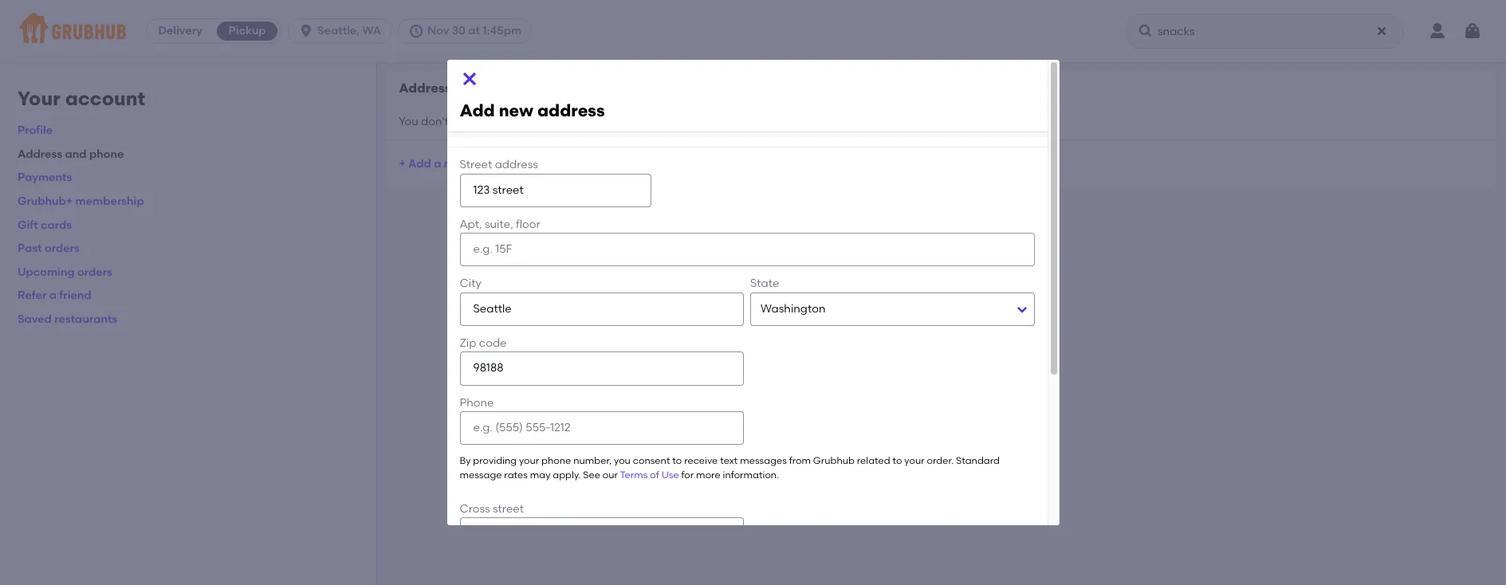 Task type: describe. For each thing, give the bounding box(es) containing it.
grubhub+
[[18, 195, 73, 208]]

add new address
[[460, 101, 605, 121]]

0 horizontal spatial phone
[[89, 147, 124, 161]]

+ add a new address
[[399, 157, 513, 170]]

order.
[[927, 455, 954, 467]]

friend
[[59, 289, 91, 303]]

cross street
[[460, 502, 524, 516]]

our
[[603, 469, 618, 481]]

upcoming
[[18, 265, 75, 279]]

text
[[720, 455, 738, 467]]

messages
[[740, 455, 787, 467]]

addresses.
[[539, 114, 597, 128]]

seattle, wa
[[317, 24, 381, 37]]

Phone telephone field
[[460, 411, 744, 445]]

address and phone link
[[18, 147, 124, 161]]

payments
[[18, 171, 72, 185]]

you
[[614, 455, 631, 467]]

cross
[[460, 502, 490, 516]]

standard
[[956, 455, 1000, 467]]

Zip code telephone field
[[460, 352, 744, 386]]

use
[[662, 469, 679, 481]]

grubhub+ membership link
[[18, 195, 144, 208]]

message
[[460, 469, 502, 481]]

saved
[[18, 313, 52, 326]]

new inside button
[[444, 157, 467, 170]]

30
[[452, 24, 466, 37]]

receive
[[684, 455, 718, 467]]

0 horizontal spatial a
[[49, 289, 57, 303]]

zip
[[460, 337, 476, 350]]

of
[[650, 469, 659, 481]]

grubhub+ membership
[[18, 195, 144, 208]]

providing
[[473, 455, 517, 467]]

Street address text field
[[460, 173, 651, 207]]

you
[[399, 114, 418, 128]]

at
[[468, 24, 480, 37]]

terms of use for more information.
[[620, 469, 779, 481]]

your
[[18, 87, 60, 110]]

a inside button
[[434, 157, 441, 170]]

past orders link
[[18, 242, 80, 255]]

gift cards link
[[18, 218, 72, 232]]

suite,
[[485, 218, 513, 231]]

delivery
[[158, 24, 202, 37]]

upcoming orders link
[[18, 265, 112, 279]]

0 vertical spatial new
[[499, 101, 533, 121]]

may
[[530, 469, 551, 481]]

nov 30 at 1:45pm button
[[398, 18, 538, 44]]

svg image inside seattle, wa button
[[298, 23, 314, 39]]

information.
[[723, 469, 779, 481]]

profile
[[18, 124, 53, 137]]

past orders
[[18, 242, 80, 255]]

grubhub
[[813, 455, 855, 467]]

you don't have any saved addresses.
[[399, 114, 597, 128]]

zip code
[[460, 337, 507, 350]]

+
[[399, 157, 406, 170]]

related
[[857, 455, 890, 467]]

Cross street text field
[[460, 518, 744, 551]]

orders for past orders
[[45, 242, 80, 255]]

terms
[[620, 469, 648, 481]]

have
[[452, 114, 478, 128]]

orders for upcoming orders
[[77, 265, 112, 279]]

svg image inside nov 30 at 1:45pm button
[[408, 23, 424, 39]]

for
[[681, 469, 694, 481]]

+ add a new address button
[[399, 150, 513, 178]]

gift cards
[[18, 218, 72, 232]]

saved restaurants link
[[18, 313, 117, 326]]

see
[[583, 469, 600, 481]]

restaurants
[[54, 313, 117, 326]]

add inside button
[[408, 157, 431, 170]]

profile link
[[18, 124, 53, 137]]

2 to from the left
[[893, 455, 902, 467]]

cards
[[41, 218, 72, 232]]

city
[[460, 277, 481, 291]]

street
[[460, 158, 492, 172]]

address
[[18, 147, 62, 161]]

phone
[[460, 396, 494, 410]]

account
[[65, 87, 145, 110]]

2 svg image from the left
[[1138, 23, 1154, 39]]

state
[[750, 277, 779, 291]]



Task type: vqa. For each thing, say whether or not it's contained in the screenshot.
may
yes



Task type: locate. For each thing, give the bounding box(es) containing it.
0 vertical spatial phone
[[89, 147, 124, 161]]

City text field
[[460, 292, 744, 326]]

pickup
[[229, 24, 266, 37]]

payments link
[[18, 171, 72, 185]]

main navigation navigation
[[0, 0, 1506, 62]]

refer a friend
[[18, 289, 91, 303]]

1 svg image from the left
[[408, 23, 424, 39]]

address
[[537, 101, 605, 121], [469, 157, 513, 170], [495, 158, 538, 172]]

2 your from the left
[[904, 455, 925, 467]]

address and phone
[[18, 147, 124, 161]]

new
[[499, 101, 533, 121], [444, 157, 467, 170]]

0 horizontal spatial new
[[444, 157, 467, 170]]

saved restaurants
[[18, 313, 117, 326]]

1 vertical spatial a
[[49, 289, 57, 303]]

1 horizontal spatial to
[[893, 455, 902, 467]]

membership
[[75, 195, 144, 208]]

0 vertical spatial orders
[[45, 242, 80, 255]]

add right don't
[[460, 101, 495, 121]]

code
[[479, 337, 507, 350]]

any
[[481, 114, 501, 128]]

1 to from the left
[[672, 455, 682, 467]]

add right '+'
[[408, 157, 431, 170]]

by
[[460, 455, 471, 467]]

street
[[493, 502, 524, 516]]

by providing your phone number, you consent to receive text messages from grubhub related to your order. standard message rates may apply. see our
[[460, 455, 1000, 481]]

0 horizontal spatial add
[[408, 157, 431, 170]]

pickup button
[[214, 18, 281, 44]]

new right have
[[499, 101, 533, 121]]

upcoming orders
[[18, 265, 112, 279]]

phone up the apply.
[[541, 455, 571, 467]]

don't
[[421, 114, 449, 128]]

more
[[696, 469, 721, 481]]

delivery button
[[147, 18, 214, 44]]

0 horizontal spatial to
[[672, 455, 682, 467]]

svg image
[[408, 23, 424, 39], [1138, 23, 1154, 39]]

to right related
[[893, 455, 902, 467]]

your up may
[[519, 455, 539, 467]]

apt,
[[460, 218, 482, 231]]

nov 30 at 1:45pm
[[427, 24, 522, 37]]

apt, suite, floor
[[460, 218, 540, 231]]

orders up upcoming orders
[[45, 242, 80, 255]]

floor
[[516, 218, 540, 231]]

from
[[789, 455, 811, 467]]

your
[[519, 455, 539, 467], [904, 455, 925, 467]]

a right refer
[[49, 289, 57, 303]]

seattle, wa button
[[288, 18, 398, 44]]

a
[[434, 157, 441, 170], [49, 289, 57, 303]]

apply.
[[553, 469, 581, 481]]

your account
[[18, 87, 145, 110]]

nov
[[427, 24, 449, 37]]

phone right and
[[89, 147, 124, 161]]

1 horizontal spatial add
[[460, 101, 495, 121]]

refer a friend link
[[18, 289, 91, 303]]

address right street at the left of the page
[[495, 158, 538, 172]]

orders
[[45, 242, 80, 255], [77, 265, 112, 279]]

0 vertical spatial a
[[434, 157, 441, 170]]

1:45pm
[[483, 24, 522, 37]]

wa
[[362, 24, 381, 37]]

1 horizontal spatial phone
[[541, 455, 571, 467]]

1 horizontal spatial a
[[434, 157, 441, 170]]

past
[[18, 242, 42, 255]]

1 horizontal spatial new
[[499, 101, 533, 121]]

0 horizontal spatial svg image
[[408, 23, 424, 39]]

orders up the friend
[[77, 265, 112, 279]]

1 vertical spatial add
[[408, 157, 431, 170]]

addresses
[[399, 81, 465, 96]]

0 vertical spatial add
[[460, 101, 495, 121]]

1 your from the left
[[519, 455, 539, 467]]

Apt, suite, floor text field
[[460, 233, 1035, 267]]

address down any
[[469, 157, 513, 170]]

number,
[[573, 455, 612, 467]]

phone inside by providing your phone number, you consent to receive text messages from grubhub related to your order. standard message rates may apply. see our
[[541, 455, 571, 467]]

1 horizontal spatial your
[[904, 455, 925, 467]]

and
[[65, 147, 87, 161]]

consent
[[633, 455, 670, 467]]

rates
[[504, 469, 528, 481]]

terms of use link
[[620, 469, 679, 481]]

1 vertical spatial orders
[[77, 265, 112, 279]]

your left order.
[[904, 455, 925, 467]]

street address
[[460, 158, 538, 172]]

to up use
[[672, 455, 682, 467]]

add
[[460, 101, 495, 121], [408, 157, 431, 170]]

1 vertical spatial phone
[[541, 455, 571, 467]]

address inside button
[[469, 157, 513, 170]]

svg image
[[1463, 22, 1482, 41], [298, 23, 314, 39], [1375, 25, 1388, 37], [460, 69, 479, 89]]

refer
[[18, 289, 47, 303]]

1 horizontal spatial svg image
[[1138, 23, 1154, 39]]

seattle,
[[317, 24, 359, 37]]

1 vertical spatial new
[[444, 157, 467, 170]]

address right saved
[[537, 101, 605, 121]]

a right '+'
[[434, 157, 441, 170]]

gift
[[18, 218, 38, 232]]

0 horizontal spatial your
[[519, 455, 539, 467]]

saved
[[504, 114, 536, 128]]

new down have
[[444, 157, 467, 170]]



